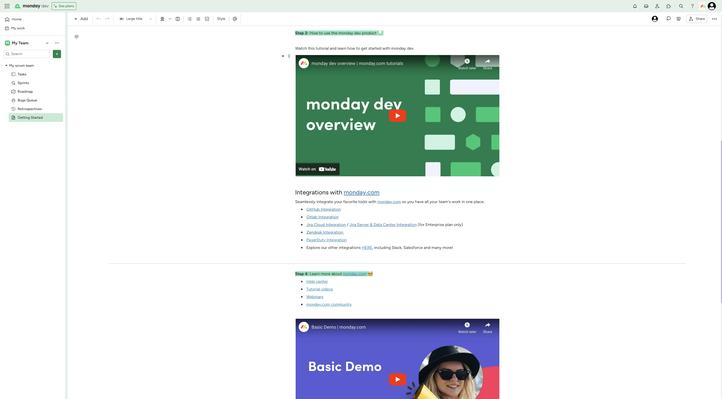 Task type: vqa. For each thing, say whether or not it's contained in the screenshot.
directly
no



Task type: describe. For each thing, give the bounding box(es) containing it.
monday.com left 🤓
[[343, 272, 367, 277]]

github
[[306, 207, 320, 212]]

gitlab
[[306, 215, 317, 220]]

select product image
[[5, 4, 10, 9]]

step for step 4: learn more about monday.com 🤓
[[295, 272, 304, 277]]

0 horizontal spatial monday
[[23, 3, 40, 9]]

queue
[[26, 98, 37, 103]]

style
[[217, 17, 225, 21]]

options image
[[54, 51, 59, 57]]

salesforce
[[403, 246, 423, 250]]

started
[[31, 116, 43, 120]]

see plans
[[59, 4, 74, 8]]

videos
[[321, 287, 333, 292]]

my work
[[11, 26, 25, 30]]

2 your from the left
[[430, 200, 438, 205]]

including
[[374, 246, 391, 250]]

monday dev
[[23, 3, 49, 9]]

plan
[[445, 223, 453, 228]]

watch this tutorial and learn how to get started with monday dev
[[295, 46, 414, 51]]

my scrum team
[[9, 63, 34, 68]]

help
[[306, 280, 315, 284]]

jira cloud integration / jira server & data center integration (for enterprise plan only)
[[306, 223, 463, 228]]

integration for pagerduty integration
[[327, 238, 347, 243]]

monday.com link for so you have all your team's work in one place:
[[377, 200, 401, 205]]

search everything image
[[679, 4, 684, 9]]

workspace selection element
[[5, 40, 29, 46]]

getting
[[18, 116, 30, 120]]

webinars link
[[306, 295, 323, 300]]

center
[[383, 223, 396, 228]]

share button
[[686, 15, 707, 23]]

1 vertical spatial to
[[356, 46, 360, 51]]

more!
[[443, 246, 453, 250]]

getting started
[[18, 116, 43, 120]]

the
[[331, 31, 338, 35]]

gitlab integration
[[306, 215, 339, 220]]

github integration
[[306, 207, 341, 212]]

github integration link
[[306, 207, 341, 212]]

integration for zendesk integration
[[323, 230, 343, 235]]

product
[[362, 31, 377, 35]]

1 image for help center
[[301, 281, 303, 283]]

center
[[316, 280, 328, 284]]

home button
[[3, 15, 55, 23]]

favorite
[[343, 200, 357, 205]]

title
[[136, 17, 142, 21]]

share
[[696, 16, 705, 21]]

here link
[[362, 246, 372, 250]]

bugs
[[18, 98, 26, 103]]

in
[[462, 200, 465, 205]]

team
[[26, 63, 34, 68]]

have
[[415, 200, 424, 205]]

large
[[126, 17, 135, 21]]

team's
[[439, 200, 451, 205]]

0 horizontal spatial dev
[[41, 3, 49, 9]]

sprints
[[18, 81, 29, 85]]

help image
[[690, 4, 695, 9]]

0 vertical spatial with
[[382, 46, 390, 51]]

tools
[[358, 200, 367, 205]]

explore
[[306, 246, 320, 250]]

community
[[331, 303, 352, 307]]

pagerduty integration link
[[306, 238, 347, 243]]

about
[[331, 272, 342, 277]]

monday.com up tools
[[344, 189, 379, 196]]

public board image
[[11, 115, 16, 120]]

team
[[18, 40, 28, 45]]

place:
[[474, 200, 485, 205]]

1 image for zendesk integration
[[301, 232, 303, 234]]

1 jira from the left
[[306, 223, 313, 228]]

pagerduty
[[306, 238, 326, 243]]

1 image for github integration
[[301, 209, 303, 211]]

integrations
[[295, 189, 329, 196]]

0 horizontal spatial with
[[330, 189, 342, 196]]

tasks
[[18, 72, 26, 76]]

apps image
[[666, 4, 671, 9]]

Search in workspace field
[[11, 51, 43, 57]]

integrations with monday.com
[[295, 189, 379, 196]]

see
[[59, 4, 65, 8]]

&
[[370, 223, 373, 228]]

learn
[[338, 46, 346, 51]]

1 image for gitlab integration
[[301, 217, 303, 218]]

1 vertical spatial work
[[452, 200, 461, 205]]

plans
[[66, 4, 74, 8]]

seamlessly
[[295, 200, 315, 205]]

how
[[347, 46, 355, 51]]

large title
[[126, 17, 142, 21]]

add
[[80, 16, 88, 21]]

1 image for monday.com community
[[301, 304, 303, 306]]

numbered list image
[[196, 17, 201, 21]]



Task type: locate. For each thing, give the bounding box(es) containing it.
2 1 image from the top
[[301, 232, 303, 234]]

1 image left the "gitlab"
[[301, 217, 303, 218]]

integration for github integration
[[321, 207, 341, 212]]

notifications image
[[632, 4, 638, 9]]

2 vertical spatial monday.com link
[[343, 272, 367, 277]]

use
[[324, 31, 330, 35]]

step for step 2: how to use the monday dev product 💡
[[295, 31, 304, 35]]

list box
[[0, 60, 65, 191]]

1 vertical spatial my
[[12, 40, 18, 45]]

1 vertical spatial monday.com link
[[377, 200, 401, 205]]

gitlab integration link
[[306, 215, 339, 220]]

help center
[[306, 280, 328, 284]]

monday.com link up tools
[[344, 189, 379, 196]]

work down home
[[17, 26, 25, 30]]

0 horizontal spatial work
[[17, 26, 25, 30]]

work
[[17, 26, 25, 30], [452, 200, 461, 205]]

integration up jira cloud integration link
[[318, 215, 339, 220]]

monday right started
[[391, 46, 406, 51]]

(for
[[418, 223, 425, 228]]

1 your from the left
[[334, 200, 342, 205]]

0 vertical spatial step
[[295, 31, 304, 35]]

0 horizontal spatial and
[[330, 46, 337, 51]]

2 vertical spatial monday
[[391, 46, 406, 51]]

retrospectives
[[18, 107, 42, 111]]

1 horizontal spatial jira
[[350, 223, 356, 228]]

0 vertical spatial dev
[[41, 3, 49, 9]]

with
[[382, 46, 390, 51], [330, 189, 342, 196], [368, 200, 376, 205]]

how
[[310, 31, 318, 35]]

jira
[[306, 223, 313, 228], [350, 223, 356, 228]]

with right started
[[382, 46, 390, 51]]

jira right /
[[350, 223, 356, 228]]

integration left /
[[326, 223, 346, 228]]

6 1 image from the top
[[301, 304, 303, 306]]

my right workspace icon
[[12, 40, 18, 45]]

my inside button
[[11, 26, 16, 30]]

learn
[[310, 272, 320, 277]]

2 1 image from the top
[[301, 224, 303, 226]]

v2 ellipsis image
[[712, 16, 717, 22]]

1 horizontal spatial work
[[452, 200, 461, 205]]

1 step from the top
[[295, 31, 304, 35]]

see plans button
[[52, 2, 76, 10]]

1 horizontal spatial monday
[[339, 31, 353, 35]]

3 1 image from the top
[[301, 240, 303, 241]]

my for my scrum team
[[9, 63, 14, 68]]

add button
[[72, 15, 91, 23]]

home
[[12, 17, 22, 21]]

0 vertical spatial and
[[330, 46, 337, 51]]

1 image for tutorial videos
[[301, 289, 303, 291]]

integration
[[321, 207, 341, 212], [318, 215, 339, 220], [326, 223, 346, 228], [397, 223, 417, 228], [323, 230, 343, 235], [327, 238, 347, 243]]

1 horizontal spatial with
[[368, 200, 376, 205]]

2 vertical spatial my
[[9, 63, 14, 68]]

1 image
[[301, 217, 303, 218], [301, 224, 303, 226], [301, 240, 303, 241], [301, 281, 303, 283]]

step left 4:
[[295, 272, 304, 277]]

your right all
[[430, 200, 438, 205]]

0 vertical spatial my
[[11, 26, 16, 30]]

1 image left the cloud
[[301, 224, 303, 226]]

menu image
[[287, 54, 291, 58]]

my right caret down icon
[[9, 63, 14, 68]]

monday.com community
[[306, 303, 352, 307]]

1 horizontal spatial and
[[424, 246, 431, 250]]

💡
[[378, 31, 383, 35]]

workspace image
[[5, 40, 10, 46]]

option
[[0, 61, 65, 62]]

0 horizontal spatial to
[[319, 31, 323, 35]]

1 horizontal spatial dev
[[354, 31, 361, 35]]

0 horizontal spatial jira
[[306, 223, 313, 228]]

4:
[[305, 272, 309, 277]]

1 image left help
[[301, 281, 303, 283]]

public board image
[[11, 72, 16, 77]]

my for my team
[[12, 40, 18, 45]]

jira server & data center integration link
[[350, 223, 417, 228]]

monday.com left so
[[377, 200, 401, 205]]

my work button
[[3, 24, 55, 32]]

dev
[[41, 3, 49, 9], [354, 31, 361, 35], [407, 46, 414, 51]]

5 1 image from the top
[[301, 297, 303, 298]]

many
[[432, 246, 442, 250]]

jira cloud integration link
[[306, 223, 346, 228]]

you
[[407, 200, 414, 205]]

monday right the
[[339, 31, 353, 35]]

slack,
[[392, 246, 402, 250]]

this
[[308, 46, 315, 51]]

monday up home button
[[23, 3, 40, 9]]

cloud
[[314, 223, 325, 228]]

1 1 image from the top
[[301, 217, 303, 218]]

step 2: how to use the monday dev product 💡
[[295, 31, 384, 35]]

m
[[6, 41, 9, 45]]

1 vertical spatial and
[[424, 246, 431, 250]]

zendesk
[[306, 230, 322, 235]]

tutorial
[[306, 287, 320, 292]]

0 vertical spatial monday
[[23, 3, 40, 9]]

seamlessly integrate your favorite tools with monday.com so you have all your team's work in one place:
[[295, 200, 485, 205]]

integration left "(for"
[[397, 223, 417, 228]]

2 vertical spatial dev
[[407, 46, 414, 51]]

step left 2:
[[295, 31, 304, 35]]

caret down image
[[5, 64, 7, 67]]

maria williams image
[[708, 2, 716, 10]]

all
[[425, 200, 429, 205]]

my inside the workspace selection element
[[12, 40, 18, 45]]

1 vertical spatial with
[[330, 189, 342, 196]]

2:
[[305, 31, 309, 35]]

watch
[[295, 46, 307, 51]]

so
[[402, 200, 406, 205]]

2 horizontal spatial monday
[[391, 46, 406, 51]]

webinars
[[306, 295, 323, 300]]

integration up other
[[327, 238, 347, 243]]

and left many
[[424, 246, 431, 250]]

3 1 image from the top
[[301, 247, 303, 249]]

pagerduty integration
[[306, 238, 347, 243]]

1 image for pagerduty integration
[[301, 240, 303, 241]]

bulleted list image
[[188, 17, 192, 21]]

4 1 image from the top
[[301, 289, 303, 291]]

mention image
[[232, 16, 238, 21]]

1 vertical spatial monday
[[339, 31, 353, 35]]

more
[[321, 272, 330, 277]]

board activity image
[[652, 16, 658, 22]]

workspace options image
[[54, 40, 59, 46]]

1 horizontal spatial to
[[356, 46, 360, 51]]

to left 'get'
[[356, 46, 360, 51]]

monday
[[23, 3, 40, 9], [339, 31, 353, 35], [391, 46, 406, 51]]

get
[[361, 46, 367, 51]]

monday.com down webinars
[[306, 303, 330, 307]]

,
[[372, 246, 373, 250]]

roadmap
[[18, 89, 33, 94]]

integration for gitlab integration
[[318, 215, 339, 220]]

and left 'learn'
[[330, 46, 337, 51]]

bugs queue
[[18, 98, 37, 103]]

monday.com link left 🤓
[[343, 272, 367, 277]]

1 1 image from the top
[[301, 209, 303, 211]]

2 vertical spatial with
[[368, 200, 376, 205]]

with up the integrate
[[330, 189, 342, 196]]

/
[[347, 223, 349, 228]]

our
[[321, 246, 327, 250]]

work left in on the right of the page
[[452, 200, 461, 205]]

1 image
[[301, 209, 303, 211], [301, 232, 303, 234], [301, 247, 303, 249], [301, 289, 303, 291], [301, 297, 303, 298], [301, 304, 303, 306]]

2 horizontal spatial with
[[382, 46, 390, 51]]

integration down the integrate
[[321, 207, 341, 212]]

tutorial videos link
[[306, 287, 333, 292]]

my team
[[12, 40, 28, 45]]

integration up "pagerduty integration" 'link'
[[323, 230, 343, 235]]

layout image
[[176, 17, 180, 21]]

server
[[357, 223, 369, 228]]

work inside button
[[17, 26, 25, 30]]

2 jira from the left
[[350, 223, 356, 228]]

and
[[330, 46, 337, 51], [424, 246, 431, 250]]

1 image left pagerduty
[[301, 240, 303, 241]]

2 horizontal spatial dev
[[407, 46, 414, 51]]

1 horizontal spatial your
[[430, 200, 438, 205]]

1 vertical spatial dev
[[354, 31, 361, 35]]

0 horizontal spatial your
[[334, 200, 342, 205]]

only)
[[454, 223, 463, 228]]

inbox image
[[644, 4, 649, 9]]

step 4: learn more about monday.com 🤓
[[295, 272, 373, 277]]

data
[[374, 223, 382, 228]]

with right tools
[[368, 200, 376, 205]]

my for my work
[[11, 26, 16, 30]]

here
[[362, 246, 372, 250]]

style button
[[215, 15, 228, 23]]

0 vertical spatial monday.com link
[[344, 189, 379, 196]]

1 image for webinars
[[301, 297, 303, 298]]

jira down the "gitlab"
[[306, 223, 313, 228]]

zendesk integration link
[[306, 230, 344, 235]]

monday.com link left so
[[377, 200, 401, 205]]

checklist image
[[205, 17, 210, 21]]

monday.com community link
[[306, 303, 352, 307]]

your down integrations with monday.com
[[334, 200, 342, 205]]

scrum
[[15, 63, 25, 68]]

zendesk integration
[[306, 230, 344, 235]]

integrate
[[316, 200, 333, 205]]

2 step from the top
[[295, 272, 304, 277]]

0 vertical spatial to
[[319, 31, 323, 35]]

invite members image
[[655, 4, 660, 9]]

help center link
[[306, 280, 328, 284]]

explore our other integrations here , including slack, salesforce and many more!
[[306, 246, 453, 250]]

tutorial
[[316, 46, 329, 51]]

one
[[466, 200, 473, 205]]

my down home
[[11, 26, 16, 30]]

1 vertical spatial step
[[295, 272, 304, 277]]

4 1 image from the top
[[301, 281, 303, 283]]

to left use at left top
[[319, 31, 323, 35]]

list box containing my scrum team
[[0, 60, 65, 191]]

integrations
[[339, 246, 361, 250]]

monday.com link for integrations with monday.com
[[344, 189, 379, 196]]

enterprise
[[426, 223, 444, 228]]

0 vertical spatial work
[[17, 26, 25, 30]]

my inside list box
[[9, 63, 14, 68]]



